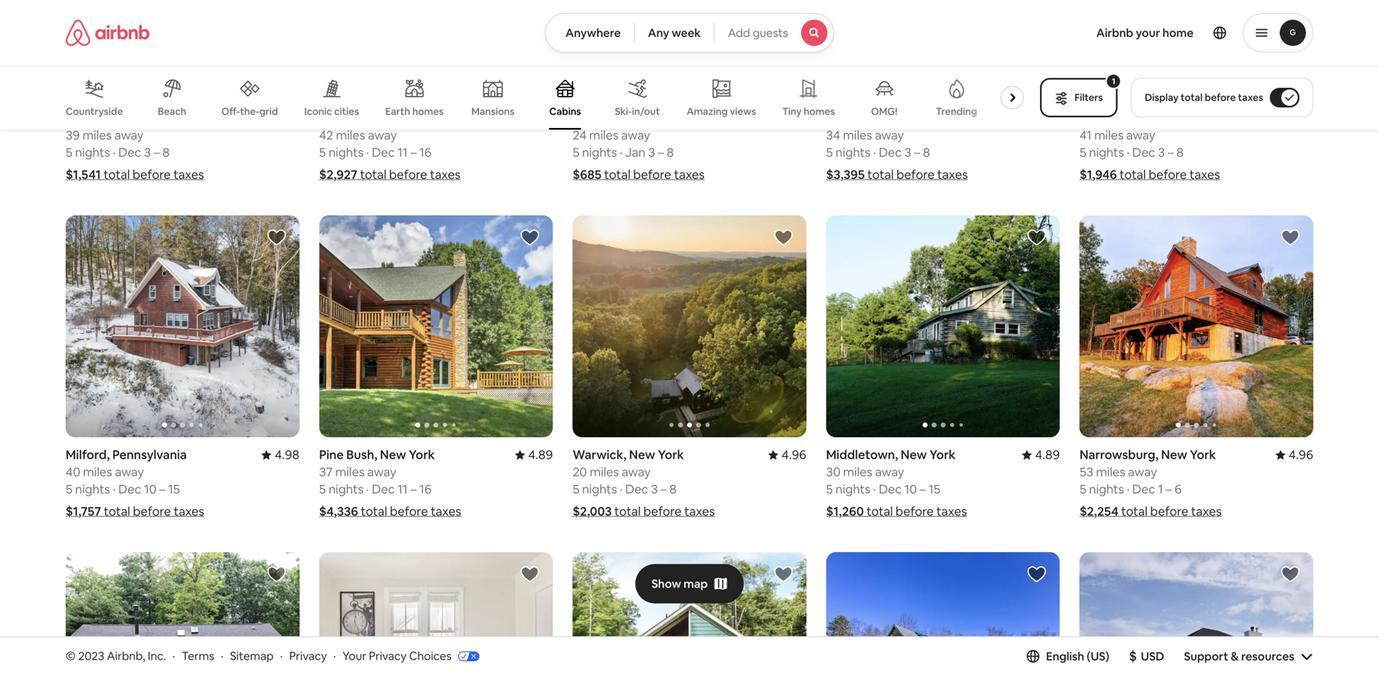 Task type: describe. For each thing, give the bounding box(es) containing it.
before right display
[[1205, 91, 1236, 104]]

new for wurtsboro, new york 39 miles away 5 nights · dec 3 – 8 $1,541 total before taxes
[[134, 110, 161, 126]]

narrowsburg, new york 53 miles away 5 nights · dec 1 – 6 $2,254 total before taxes
[[1080, 447, 1222, 520]]

sitemap
[[230, 649, 274, 664]]

before inside milford, pennsylvania 40 miles away 5 nights · dec 10 – 15 $1,757 total before taxes
[[133, 504, 171, 520]]

4.91 out of 5 average rating image
[[768, 110, 806, 126]]

before inside pound ridge, new york 34 miles away 5 nights · dec 3 – 8 $3,395 total before taxes
[[896, 167, 935, 183]]

dec inside warwick, new york 20 miles away 5 nights · dec 3 – 8 $2,003 total before taxes
[[625, 482, 648, 498]]

tiny
[[782, 105, 802, 118]]

your
[[1136, 25, 1160, 40]]

middletown,
[[826, 447, 898, 463]]

away inside pound ridge, new york 34 miles away 5 nights · dec 3 – 8 $3,395 total before taxes
[[875, 127, 904, 143]]

total inside milford, pennsylvania 40 miles away 5 nights · dec 10 – 15 $1,757 total before taxes
[[104, 504, 130, 520]]

16 inside phillipsport, new york 42 miles away 5 nights · dec 11 – 16 $2,927 total before taxes
[[419, 145, 432, 161]]

terms link
[[182, 649, 214, 664]]

off-the-grid
[[221, 105, 278, 118]]

nights inside pine bush, new york 37 miles away 5 nights · dec 11 – 16 $4,336 total before taxes
[[329, 482, 364, 498]]

choices
[[409, 649, 452, 664]]

resources
[[1241, 649, 1294, 664]]

beach
[[158, 105, 186, 118]]

total inside pine bush, new york 41 miles away 5 nights · dec 3 – 8 $1,946 total before taxes
[[1120, 167, 1146, 183]]

away inside the jefferson, new jersey 24 miles away 5 nights · jan 3 – 8 $685 total before taxes
[[621, 127, 650, 143]]

milford, pennsylvania 40 miles away 5 nights · dec 10 – 15 $1,757 total before taxes
[[66, 447, 204, 520]]

wurtsboro, new york 39 miles away 5 nights · dec 3 – 8 $1,541 total before taxes
[[66, 110, 204, 183]]

english
[[1046, 649, 1084, 664]]

omg!
[[871, 105, 898, 118]]

support & resources button
[[1184, 649, 1313, 664]]

1 vertical spatial add to wishlist: narrowsburg, new york image
[[774, 565, 793, 585]]

2 5.0 from the left
[[1296, 110, 1313, 126]]

away inside wurtsboro, new york 39 miles away 5 nights · dec 3 – 8 $1,541 total before taxes
[[114, 127, 143, 143]]

· inside wurtsboro, new york 39 miles away 5 nights · dec 3 – 8 $1,541 total before taxes
[[113, 145, 116, 161]]

5 inside wurtsboro, new york 39 miles away 5 nights · dec 3 – 8 $1,541 total before taxes
[[66, 145, 72, 161]]

5 inside phillipsport, new york 42 miles away 5 nights · dec 11 – 16 $2,927 total before taxes
[[319, 145, 326, 161]]

earth
[[385, 105, 410, 118]]

middletown, new york 30 miles away 5 nights · dec 10 – 15 $1,260 total before taxes
[[826, 447, 967, 520]]

inc.
[[148, 649, 166, 664]]

anywhere button
[[545, 13, 635, 53]]

bush, for dec 11 – 16
[[346, 447, 377, 463]]

pine bush, new york 41 miles away 5 nights · dec 3 – 8 $1,946 total before taxes
[[1080, 110, 1220, 183]]

nights inside pound ridge, new york 34 miles away 5 nights · dec 3 – 8 $3,395 total before taxes
[[836, 145, 871, 161]]

5 inside the jefferson, new jersey 24 miles away 5 nights · jan 3 – 8 $685 total before taxes
[[573, 145, 579, 161]]

8 for jefferson, new jersey
[[667, 145, 674, 161]]

jersey
[[662, 110, 701, 126]]

airbnb,
[[107, 649, 145, 664]]

any
[[648, 25, 669, 40]]

your
[[343, 649, 366, 664]]

total inside wurtsboro, new york 39 miles away 5 nights · dec 3 – 8 $1,541 total before taxes
[[103, 167, 130, 183]]

total inside pine bush, new york 37 miles away 5 nights · dec 11 – 16 $4,336 total before taxes
[[361, 504, 387, 520]]

· inside pine bush, new york 41 miles away 5 nights · dec 3 – 8 $1,946 total before taxes
[[1127, 145, 1130, 161]]

8 inside pound ridge, new york 34 miles away 5 nights · dec 3 – 8 $3,395 total before taxes
[[923, 145, 930, 161]]

taxes inside the jefferson, new jersey 24 miles away 5 nights · jan 3 – 8 $685 total before taxes
[[674, 167, 705, 183]]

· inside the jefferson, new jersey 24 miles away 5 nights · jan 3 – 8 $685 total before taxes
[[620, 145, 623, 161]]

ridge,
[[866, 110, 902, 126]]

4.89 out of 5 average rating image
[[515, 447, 553, 463]]

sitemap link
[[230, 649, 274, 664]]

amazing views
[[687, 105, 756, 118]]

· inside warwick, new york 20 miles away 5 nights · dec 3 – 8 $2,003 total before taxes
[[620, 482, 623, 498]]

4.96 out of 5 average rating image
[[515, 110, 553, 126]]

4.96 out of 5 average rating image for warwick, new york 20 miles away 5 nights · dec 3 – 8 $2,003 total before taxes
[[768, 447, 806, 463]]

dec inside phillipsport, new york 42 miles away 5 nights · dec 11 – 16 $2,927 total before taxes
[[372, 145, 395, 161]]

in/out
[[632, 105, 660, 118]]

total inside phillipsport, new york 42 miles away 5 nights · dec 11 – 16 $2,927 total before taxes
[[360, 167, 386, 183]]

taxes inside the middletown, new york 30 miles away 5 nights · dec 10 – 15 $1,260 total before taxes
[[936, 504, 967, 520]]

$1,260
[[826, 504, 864, 520]]

– inside pine bush, new york 37 miles away 5 nights · dec 11 – 16 $4,336 total before taxes
[[410, 482, 417, 498]]

11 inside pine bush, new york 37 miles away 5 nights · dec 11 – 16 $4,336 total before taxes
[[397, 482, 408, 498]]

support & resources
[[1184, 649, 1294, 664]]

$1,757
[[66, 504, 101, 520]]

taxes inside warwick, new york 20 miles away 5 nights · dec 3 – 8 $2,003 total before taxes
[[684, 504, 715, 520]]

· inside pine bush, new york 37 miles away 5 nights · dec 11 – 16 $4,336 total before taxes
[[366, 482, 369, 498]]

– inside milford, pennsylvania 40 miles away 5 nights · dec 10 – 15 $1,757 total before taxes
[[159, 482, 165, 498]]

– inside narrowsburg, new york 53 miles away 5 nights · dec 1 – 6 $2,254 total before taxes
[[1166, 482, 1172, 498]]

24
[[573, 127, 587, 143]]

miles inside milford, pennsylvania 40 miles away 5 nights · dec 10 – 15 $1,757 total before taxes
[[83, 464, 112, 480]]

pound
[[826, 110, 863, 126]]

any week button
[[634, 13, 715, 53]]

before inside warwick, new york 20 miles away 5 nights · dec 3 – 8 $2,003 total before taxes
[[643, 504, 682, 520]]

41
[[1080, 127, 1092, 143]]

add to wishlist: glen wild, new york image
[[1027, 565, 1047, 585]]

dec inside pound ridge, new york 34 miles away 5 nights · dec 3 – 8 $3,395 total before taxes
[[879, 145, 902, 161]]

filters button
[[1040, 78, 1118, 117]]

airbnb your home
[[1096, 25, 1194, 40]]

any week
[[648, 25, 701, 40]]

earth homes
[[385, 105, 444, 118]]

11 inside phillipsport, new york 42 miles away 5 nights · dec 11 – 16 $2,927 total before taxes
[[397, 145, 408, 161]]

1 horizontal spatial add to wishlist: narrowsburg, new york image
[[1281, 228, 1300, 248]]

ski-in/out
[[615, 105, 660, 118]]

homes for earth homes
[[412, 105, 444, 118]]

taxes inside pound ridge, new york 34 miles away 5 nights · dec 3 – 8 $3,395 total before taxes
[[937, 167, 968, 183]]

show map button
[[635, 564, 744, 604]]

miles inside phillipsport, new york 42 miles away 5 nights · dec 11 – 16 $2,927 total before taxes
[[336, 127, 365, 143]]

miles inside the middletown, new york 30 miles away 5 nights · dec 10 – 15 $1,260 total before taxes
[[843, 464, 872, 480]]

42
[[319, 127, 333, 143]]

dec inside narrowsburg, new york 53 miles away 5 nights · dec 1 – 6 $2,254 total before taxes
[[1132, 482, 1155, 498]]

– inside warwick, new york 20 miles away 5 nights · dec 3 – 8 $2,003 total before taxes
[[661, 482, 667, 498]]

total inside narrowsburg, new york 53 miles away 5 nights · dec 1 – 6 $2,254 total before taxes
[[1121, 504, 1148, 520]]

trending
[[936, 105, 977, 118]]

15 inside the middletown, new york 30 miles away 5 nights · dec 10 – 15 $1,260 total before taxes
[[929, 482, 940, 498]]

34
[[826, 127, 840, 143]]

miles inside pound ridge, new york 34 miles away 5 nights · dec 3 – 8 $3,395 total before taxes
[[843, 127, 872, 143]]

profile element
[[854, 0, 1313, 66]]

york inside pine bush, new york 41 miles away 5 nights · dec 3 – 8 $1,946 total before taxes
[[1169, 110, 1195, 126]]

$4,336
[[319, 504, 358, 520]]

nights inside warwick, new york 20 miles away 5 nights · dec 3 – 8 $2,003 total before taxes
[[582, 482, 617, 498]]

20
[[573, 464, 587, 480]]

5.0 out of 5 average rating image
[[1029, 110, 1060, 126]]

grid
[[259, 105, 278, 118]]

privacy link
[[289, 649, 327, 664]]

taxes inside phillipsport, new york 42 miles away 5 nights · dec 11 – 16 $2,927 total before taxes
[[430, 167, 460, 183]]

cabins
[[549, 105, 581, 118]]

off-
[[221, 105, 240, 118]]

week
[[672, 25, 701, 40]]

4.89 for pine bush, new york 37 miles away 5 nights · dec 11 – 16 $4,336 total before taxes
[[528, 447, 553, 463]]

add guests
[[728, 25, 788, 40]]

away inside pine bush, new york 41 miles away 5 nights · dec 3 – 8 $1,946 total before taxes
[[1126, 127, 1155, 143]]

4.96 for narrowsburg, new york 53 miles away 5 nights · dec 1 – 6 $2,254 total before taxes
[[1289, 447, 1313, 463]]

nights inside wurtsboro, new york 39 miles away 5 nights · dec 3 – 8 $1,541 total before taxes
[[75, 145, 110, 161]]

new for warwick, new york 20 miles away 5 nights · dec 3 – 8 $2,003 total before taxes
[[629, 447, 655, 463]]

mansions
[[471, 105, 515, 118]]

pine for 37
[[319, 447, 344, 463]]

© 2023 airbnb, inc. ·
[[66, 649, 175, 664]]

before inside pine bush, new york 37 miles away 5 nights · dec 11 – 16 $4,336 total before taxes
[[390, 504, 428, 520]]

pine bush, new york 37 miles away 5 nights · dec 11 – 16 $4,336 total before taxes
[[319, 447, 461, 520]]

airbnb
[[1096, 25, 1133, 40]]

tiny homes
[[782, 105, 835, 118]]

· inside milford, pennsylvania 40 miles away 5 nights · dec 10 – 15 $1,757 total before taxes
[[113, 482, 116, 498]]

milford,
[[66, 447, 110, 463]]

5 inside pine bush, new york 41 miles away 5 nights · dec 3 – 8 $1,946 total before taxes
[[1080, 145, 1086, 161]]

$3,395
[[826, 167, 865, 183]]

new for narrowsburg, new york 53 miles away 5 nights · dec 1 – 6 $2,254 total before taxes
[[1161, 447, 1187, 463]]

iconic cities
[[304, 105, 359, 118]]

$2,003
[[573, 504, 612, 520]]

$2,927
[[319, 167, 357, 183]]

add to wishlist: eldred, new york image
[[267, 565, 286, 585]]

new for jefferson, new jersey 24 miles away 5 nights · jan 3 – 8 $685 total before taxes
[[634, 110, 660, 126]]

5 inside pine bush, new york 37 miles away 5 nights · dec 11 – 16 $4,336 total before taxes
[[319, 482, 326, 498]]

53
[[1080, 464, 1093, 480]]

1 add to wishlist: pine bush, new york image from the top
[[520, 228, 540, 248]]

cities
[[334, 105, 359, 118]]

10 inside the middletown, new york 30 miles away 5 nights · dec 10 – 15 $1,260 total before taxes
[[904, 482, 917, 498]]

taxes inside wurtsboro, new york 39 miles away 5 nights · dec 3 – 8 $1,541 total before taxes
[[173, 167, 204, 183]]

home
[[1163, 25, 1194, 40]]

0 horizontal spatial add to wishlist: warwick, new york image
[[774, 228, 793, 248]]

before inside narrowsburg, new york 53 miles away 5 nights · dec 1 – 6 $2,254 total before taxes
[[1150, 504, 1188, 520]]

new inside pine bush, new york 41 miles away 5 nights · dec 3 – 8 $1,946 total before taxes
[[1140, 110, 1167, 126]]

anywhere
[[565, 25, 621, 40]]

total inside pound ridge, new york 34 miles away 5 nights · dec 3 – 8 $3,395 total before taxes
[[867, 167, 894, 183]]

2 privacy from the left
[[369, 649, 407, 664]]

16 inside pine bush, new york 37 miles away 5 nights · dec 11 – 16 $4,336 total before taxes
[[419, 482, 432, 498]]

1 privacy from the left
[[289, 649, 327, 664]]



Task type: locate. For each thing, give the bounding box(es) containing it.
0 horizontal spatial homes
[[412, 105, 444, 118]]

0 vertical spatial 16
[[419, 145, 432, 161]]

nights up $1,757
[[75, 482, 110, 498]]

away down display
[[1126, 127, 1155, 143]]

taxes inside pine bush, new york 41 miles away 5 nights · dec 3 – 8 $1,946 total before taxes
[[1190, 167, 1220, 183]]

new inside the middletown, new york 30 miles away 5 nights · dec 10 – 15 $1,260 total before taxes
[[901, 447, 927, 463]]

york inside phillipsport, new york 42 miles away 5 nights · dec 11 – 16 $2,927 total before taxes
[[419, 110, 446, 126]]

5 down 53
[[1080, 482, 1086, 498]]

display total before taxes
[[1145, 91, 1263, 104]]

away up jan
[[621, 127, 650, 143]]

1 horizontal spatial add to wishlist: warwick, new york image
[[1281, 565, 1300, 585]]

4.89 for middletown, new york 30 miles away 5 nights · dec 10 – 15 $1,260 total before taxes
[[1035, 447, 1060, 463]]

nights up the $2,927
[[329, 145, 364, 161]]

new inside pine bush, new york 37 miles away 5 nights · dec 11 – 16 $4,336 total before taxes
[[380, 447, 406, 463]]

4.89 left warwick,
[[528, 447, 553, 463]]

add to wishlist: warwick, new york image
[[774, 228, 793, 248], [1281, 565, 1300, 585]]

1 4.96 out of 5 average rating image from the left
[[768, 447, 806, 463]]

support
[[1184, 649, 1228, 664]]

before down "ridge," on the right top of the page
[[896, 167, 935, 183]]

0 horizontal spatial bush,
[[346, 447, 377, 463]]

away inside phillipsport, new york 42 miles away 5 nights · dec 11 – 16 $2,927 total before taxes
[[368, 127, 397, 143]]

8 for wurtsboro, new york
[[162, 145, 170, 161]]

3
[[144, 145, 151, 161], [904, 145, 911, 161], [648, 145, 655, 161], [1158, 145, 1165, 161], [651, 482, 658, 498]]

nights up the $4,336
[[329, 482, 364, 498]]

1 horizontal spatial privacy
[[369, 649, 407, 664]]

privacy left your
[[289, 649, 327, 664]]

nights up $2,003
[[582, 482, 617, 498]]

0 vertical spatial 11
[[397, 145, 408, 161]]

11
[[397, 145, 408, 161], [397, 482, 408, 498]]

1 vertical spatial add to wishlist: pine bush, new york image
[[520, 565, 540, 585]]

show map
[[652, 577, 708, 592]]

bush, for dec 3 – 8
[[1107, 110, 1138, 126]]

1 15 from the left
[[168, 482, 180, 498]]

1 horizontal spatial 5.0
[[1296, 110, 1313, 126]]

4.98 out of 5 average rating image
[[262, 447, 299, 463]]

$1,541
[[66, 167, 101, 183]]

2 horizontal spatial 4.96
[[1289, 447, 1313, 463]]

pennsylvania
[[112, 447, 187, 463]]

0 horizontal spatial 5.0
[[1042, 110, 1060, 126]]

phillipsport, new york 42 miles away 5 nights · dec 11 – 16 $2,927 total before taxes
[[319, 110, 460, 183]]

2 16 from the top
[[419, 482, 432, 498]]

5.0 out of 5 average rating image
[[1283, 110, 1313, 126]]

york inside pine bush, new york 37 miles away 5 nights · dec 11 – 16 $4,336 total before taxes
[[409, 447, 435, 463]]

miles down middletown,
[[843, 464, 872, 480]]

1 horizontal spatial pine
[[1080, 110, 1104, 126]]

the-
[[240, 105, 259, 118]]

away down narrowsburg,
[[1128, 464, 1157, 480]]

none search field containing anywhere
[[545, 13, 834, 53]]

iconic
[[304, 105, 332, 118]]

4.98
[[275, 447, 299, 463]]

5 down 40
[[66, 482, 72, 498]]

1 horizontal spatial 4.89
[[1035, 447, 1060, 463]]

5 down 39
[[66, 145, 72, 161]]

1 horizontal spatial 10
[[904, 482, 917, 498]]

5 inside milford, pennsylvania 40 miles away 5 nights · dec 10 – 15 $1,757 total before taxes
[[66, 482, 72, 498]]

nights inside narrowsburg, new york 53 miles away 5 nights · dec 1 – 6 $2,254 total before taxes
[[1089, 482, 1124, 498]]

2 15 from the left
[[929, 482, 940, 498]]

3 inside pine bush, new york 41 miles away 5 nights · dec 3 – 8 $1,946 total before taxes
[[1158, 145, 1165, 161]]

– inside pound ridge, new york 34 miles away 5 nights · dec 3 – 8 $3,395 total before taxes
[[914, 145, 920, 161]]

before right $2,003
[[643, 504, 682, 520]]

(us)
[[1087, 649, 1109, 664]]

3 for jefferson, new jersey
[[648, 145, 655, 161]]

10 inside milford, pennsylvania 40 miles away 5 nights · dec 10 – 15 $1,757 total before taxes
[[144, 482, 157, 498]]

4.95
[[275, 110, 299, 126]]

8 inside pine bush, new york 41 miles away 5 nights · dec 3 – 8 $1,946 total before taxes
[[1176, 145, 1184, 161]]

4.89 left narrowsburg,
[[1035, 447, 1060, 463]]

total right $1,757
[[104, 504, 130, 520]]

pine up the 37
[[319, 447, 344, 463]]

16
[[419, 145, 432, 161], [419, 482, 432, 498]]

0 horizontal spatial 15
[[168, 482, 180, 498]]

miles down warwick,
[[590, 464, 619, 480]]

1 horizontal spatial 15
[[929, 482, 940, 498]]

miles inside the jefferson, new jersey 24 miles away 5 nights · jan 3 – 8 $685 total before taxes
[[589, 127, 618, 143]]

wurtsboro,
[[66, 110, 132, 126]]

total inside warwick, new york 20 miles away 5 nights · dec 3 – 8 $2,003 total before taxes
[[614, 504, 641, 520]]

new inside pound ridge, new york 34 miles away 5 nights · dec 3 – 8 $3,395 total before taxes
[[905, 110, 931, 126]]

0 horizontal spatial 10
[[144, 482, 157, 498]]

taxes inside pine bush, new york 37 miles away 5 nights · dec 11 – 16 $4,336 total before taxes
[[431, 504, 461, 520]]

– inside wurtsboro, new york 39 miles away 5 nights · dec 3 – 8 $1,541 total before taxes
[[154, 145, 160, 161]]

1 horizontal spatial 4.96
[[782, 447, 806, 463]]

views
[[730, 105, 756, 118]]

1 horizontal spatial 4.96 out of 5 average rating image
[[1275, 447, 1313, 463]]

before down jan
[[633, 167, 671, 183]]

homes for tiny homes
[[804, 105, 835, 118]]

15
[[168, 482, 180, 498], [929, 482, 940, 498]]

39
[[66, 127, 80, 143]]

5.0
[[1042, 110, 1060, 126], [1296, 110, 1313, 126]]

1 horizontal spatial bush,
[[1107, 110, 1138, 126]]

0 vertical spatial add to wishlist: pine bush, new york image
[[520, 228, 540, 248]]

total right $1,260
[[867, 504, 893, 520]]

add to wishlist: middletown, new york image
[[1027, 228, 1047, 248]]

nights up $1,260
[[836, 482, 871, 498]]

0 horizontal spatial privacy
[[289, 649, 327, 664]]

miles down pound
[[843, 127, 872, 143]]

york
[[163, 110, 189, 126], [419, 110, 446, 126], [933, 110, 960, 126], [1169, 110, 1195, 126], [409, 447, 435, 463], [929, 447, 956, 463], [658, 447, 684, 463], [1190, 447, 1216, 463]]

privacy
[[289, 649, 327, 664], [369, 649, 407, 664]]

before inside pine bush, new york 41 miles away 5 nights · dec 3 – 8 $1,946 total before taxes
[[1149, 167, 1187, 183]]

2 add to wishlist: pine bush, new york image from the top
[[520, 565, 540, 585]]

dec inside wurtsboro, new york 39 miles away 5 nights · dec 3 – 8 $1,541 total before taxes
[[118, 145, 141, 161]]

away down warwick,
[[622, 464, 651, 480]]

away down middletown,
[[875, 464, 904, 480]]

total right $2,003
[[614, 504, 641, 520]]

display
[[1145, 91, 1179, 104]]

miles down milford,
[[83, 464, 112, 480]]

before inside wurtsboro, new york 39 miles away 5 nights · dec 3 – 8 $1,541 total before taxes
[[133, 167, 171, 183]]

before down earth homes
[[389, 167, 427, 183]]

homes right earth
[[412, 105, 444, 118]]

away down earth
[[368, 127, 397, 143]]

0 vertical spatial add to wishlist: warwick, new york image
[[774, 228, 793, 248]]

york inside pound ridge, new york 34 miles away 5 nights · dec 3 – 8 $3,395 total before taxes
[[933, 110, 960, 126]]

nights up the $3,395
[[836, 145, 871, 161]]

0 vertical spatial add to wishlist: narrowsburg, new york image
[[1281, 228, 1300, 248]]

narrowsburg,
[[1080, 447, 1159, 463]]

0 vertical spatial pine
[[1080, 110, 1104, 126]]

pine for 41
[[1080, 110, 1104, 126]]

30
[[826, 464, 840, 480]]

5 inside narrowsburg, new york 53 miles away 5 nights · dec 1 – 6 $2,254 total before taxes
[[1080, 482, 1086, 498]]

1 11 from the top
[[397, 145, 408, 161]]

nights up $1,946
[[1089, 145, 1124, 161]]

$2,254
[[1080, 504, 1119, 520]]

pine
[[1080, 110, 1104, 126], [319, 447, 344, 463]]

40
[[66, 464, 80, 480]]

jan
[[625, 145, 645, 161]]

0 horizontal spatial 4.96 out of 5 average rating image
[[768, 447, 806, 463]]

away inside the middletown, new york 30 miles away 5 nights · dec 10 – 15 $1,260 total before taxes
[[875, 464, 904, 480]]

· inside narrowsburg, new york 53 miles away 5 nights · dec 1 – 6 $2,254 total before taxes
[[1127, 482, 1130, 498]]

©
[[66, 649, 76, 664]]

your privacy choices link
[[343, 649, 479, 665]]

new for phillipsport, new york 42 miles away 5 nights · dec 11 – 16 $2,927 total before taxes
[[391, 110, 417, 126]]

taxes
[[1238, 91, 1263, 104], [173, 167, 204, 183], [430, 167, 460, 183], [937, 167, 968, 183], [674, 167, 705, 183], [1190, 167, 1220, 183], [174, 504, 204, 520], [431, 504, 461, 520], [936, 504, 967, 520], [684, 504, 715, 520], [1191, 504, 1222, 520]]

6
[[1175, 482, 1182, 498]]

before inside phillipsport, new york 42 miles away 5 nights · dec 11 – 16 $2,927 total before taxes
[[389, 167, 427, 183]]

nights up $685
[[582, 145, 617, 161]]

new inside wurtsboro, new york 39 miles away 5 nights · dec 3 – 8 $1,541 total before taxes
[[134, 110, 161, 126]]

0 horizontal spatial pine
[[319, 447, 344, 463]]

before down 6
[[1150, 504, 1188, 520]]

away down wurtsboro,
[[114, 127, 143, 143]]

37
[[319, 464, 333, 480]]

4.91
[[782, 110, 806, 126]]

dec inside milford, pennsylvania 40 miles away 5 nights · dec 10 – 15 $1,757 total before taxes
[[118, 482, 141, 498]]

miles down jefferson,
[[589, 127, 618, 143]]

&
[[1231, 649, 1239, 664]]

english (us) button
[[1026, 649, 1109, 664]]

1 4.89 from the left
[[528, 447, 553, 463]]

miles inside pine bush, new york 41 miles away 5 nights · dec 3 – 8 $1,946 total before taxes
[[1094, 127, 1124, 143]]

5 down the 37
[[319, 482, 326, 498]]

5 down 42
[[319, 145, 326, 161]]

15 inside milford, pennsylvania 40 miles away 5 nights · dec 10 – 15 $1,757 total before taxes
[[168, 482, 180, 498]]

– inside the middletown, new york 30 miles away 5 nights · dec 10 – 15 $1,260 total before taxes
[[920, 482, 926, 498]]

–
[[154, 145, 160, 161], [410, 145, 417, 161], [914, 145, 920, 161], [658, 145, 664, 161], [1168, 145, 1174, 161], [159, 482, 165, 498], [410, 482, 417, 498], [920, 482, 926, 498], [661, 482, 667, 498], [1166, 482, 1172, 498]]

8 for warwick, new york
[[669, 482, 677, 498]]

5 inside pound ridge, new york 34 miles away 5 nights · dec 3 – 8 $3,395 total before taxes
[[826, 145, 833, 161]]

pine up 41
[[1080, 110, 1104, 126]]

new
[[134, 110, 161, 126], [391, 110, 417, 126], [905, 110, 931, 126], [634, 110, 660, 126], [1140, 110, 1167, 126], [380, 447, 406, 463], [901, 447, 927, 463], [629, 447, 655, 463], [1161, 447, 1187, 463]]

airbnb your home link
[[1087, 16, 1203, 50]]

2023
[[78, 649, 104, 664]]

4.95 out of 5 average rating image
[[262, 110, 299, 126]]

miles inside narrowsburg, new york 53 miles away 5 nights · dec 1 – 6 $2,254 total before taxes
[[1096, 464, 1125, 480]]

group
[[66, 66, 1030, 130], [66, 216, 299, 438], [319, 216, 553, 438], [573, 216, 806, 438], [826, 216, 1060, 438], [1080, 216, 1313, 438], [66, 553, 299, 676], [319, 553, 553, 676], [573, 553, 806, 676], [826, 553, 1060, 676], [1080, 553, 1313, 676]]

5 down 30
[[826, 482, 833, 498]]

3 inside pound ridge, new york 34 miles away 5 nights · dec 3 – 8 $3,395 total before taxes
[[904, 145, 911, 161]]

3 inside the jefferson, new jersey 24 miles away 5 nights · jan 3 – 8 $685 total before taxes
[[648, 145, 655, 161]]

· inside pound ridge, new york 34 miles away 5 nights · dec 3 – 8 $3,395 total before taxes
[[873, 145, 876, 161]]

terms
[[182, 649, 214, 664]]

dec inside pine bush, new york 37 miles away 5 nights · dec 11 – 16 $4,336 total before taxes
[[372, 482, 395, 498]]

guests
[[753, 25, 788, 40]]

1 vertical spatial pine
[[319, 447, 344, 463]]

jefferson, new jersey 24 miles away 5 nights · jan 3 – 8 $685 total before taxes
[[573, 110, 705, 183]]

warwick,
[[573, 447, 626, 463]]

4.96 out of 5 average rating image
[[768, 447, 806, 463], [1275, 447, 1313, 463]]

1 10 from the left
[[144, 482, 157, 498]]

before right $1,946
[[1149, 167, 1187, 183]]

add to wishlist: pine bush, new york image
[[520, 228, 540, 248], [520, 565, 540, 585]]

· inside the middletown, new york 30 miles away 5 nights · dec 10 – 15 $1,260 total before taxes
[[873, 482, 876, 498]]

3 for wurtsboro, new york
[[144, 145, 151, 161]]

0 vertical spatial bush,
[[1107, 110, 1138, 126]]

1 homes from the left
[[412, 105, 444, 118]]

add
[[728, 25, 750, 40]]

$685
[[573, 167, 601, 183]]

terms · sitemap · privacy ·
[[182, 649, 336, 664]]

2 11 from the top
[[397, 482, 408, 498]]

1 5.0 from the left
[[1042, 110, 1060, 126]]

homes right tiny
[[804, 105, 835, 118]]

nights inside pine bush, new york 41 miles away 5 nights · dec 3 – 8 $1,946 total before taxes
[[1089, 145, 1124, 161]]

0 horizontal spatial 4.89
[[528, 447, 553, 463]]

5 down 24
[[573, 145, 579, 161]]

total right the $2,927
[[360, 167, 386, 183]]

miles down phillipsport,
[[336, 127, 365, 143]]

nights up $2,254
[[1089, 482, 1124, 498]]

2 4.96 out of 5 average rating image from the left
[[1275, 447, 1313, 463]]

before down the beach
[[133, 167, 171, 183]]

nights up the $1,541
[[75, 145, 110, 161]]

privacy right your
[[369, 649, 407, 664]]

1 16 from the top
[[419, 145, 432, 161]]

map
[[684, 577, 708, 592]]

1 vertical spatial 11
[[397, 482, 408, 498]]

before inside the middletown, new york 30 miles away 5 nights · dec 10 – 15 $1,260 total before taxes
[[896, 504, 934, 520]]

away inside pine bush, new york 37 miles away 5 nights · dec 11 – 16 $4,336 total before taxes
[[367, 464, 396, 480]]

miles right the 37
[[335, 464, 365, 480]]

new inside narrowsburg, new york 53 miles away 5 nights · dec 1 – 6 $2,254 total before taxes
[[1161, 447, 1187, 463]]

nights inside the middletown, new york 30 miles away 5 nights · dec 10 – 15 $1,260 total before taxes
[[836, 482, 871, 498]]

bush, inside pine bush, new york 37 miles away 5 nights · dec 11 – 16 $4,336 total before taxes
[[346, 447, 377, 463]]

4.96 out of 5 average rating image for narrowsburg, new york 53 miles away 5 nights · dec 1 – 6 $2,254 total before taxes
[[1275, 447, 1313, 463]]

away down "ridge," on the right top of the page
[[875, 127, 904, 143]]

– inside phillipsport, new york 42 miles away 5 nights · dec 11 – 16 $2,927 total before taxes
[[410, 145, 417, 161]]

$ usd
[[1129, 648, 1164, 665]]

before down pennsylvania
[[133, 504, 171, 520]]

away inside warwick, new york 20 miles away 5 nights · dec 3 – 8 $2,003 total before taxes
[[622, 464, 651, 480]]

5 down 34
[[826, 145, 833, 161]]

pound ridge, new york 34 miles away 5 nights · dec 3 – 8 $3,395 total before taxes
[[826, 110, 968, 183]]

pine inside pine bush, new york 41 miles away 5 nights · dec 3 – 8 $1,946 total before taxes
[[1080, 110, 1104, 126]]

8
[[162, 145, 170, 161], [923, 145, 930, 161], [667, 145, 674, 161], [1176, 145, 1184, 161], [669, 482, 677, 498]]

5 inside warwick, new york 20 miles away 5 nights · dec 3 – 8 $2,003 total before taxes
[[573, 482, 579, 498]]

5 down 20
[[573, 482, 579, 498]]

away inside milford, pennsylvania 40 miles away 5 nights · dec 10 – 15 $1,757 total before taxes
[[115, 464, 144, 480]]

dec inside pine bush, new york 41 miles away 5 nights · dec 3 – 8 $1,946 total before taxes
[[1132, 145, 1155, 161]]

· inside phillipsport, new york 42 miles away 5 nights · dec 11 – 16 $2,927 total before taxes
[[366, 145, 369, 161]]

total inside the jefferson, new jersey 24 miles away 5 nights · jan 3 – 8 $685 total before taxes
[[604, 167, 631, 183]]

miles down narrowsburg,
[[1096, 464, 1125, 480]]

nights inside milford, pennsylvania 40 miles away 5 nights · dec 10 – 15 $1,757 total before taxes
[[75, 482, 110, 498]]

total right the $3,395
[[867, 167, 894, 183]]

2 homes from the left
[[804, 105, 835, 118]]

total right the $1,541
[[103, 167, 130, 183]]

0 horizontal spatial 4.96
[[528, 110, 553, 126]]

total right display
[[1181, 91, 1203, 104]]

5 inside the middletown, new york 30 miles away 5 nights · dec 10 – 15 $1,260 total before taxes
[[826, 482, 833, 498]]

new inside warwick, new york 20 miles away 5 nights · dec 3 – 8 $2,003 total before taxes
[[629, 447, 655, 463]]

total right the $4,336
[[361, 504, 387, 520]]

5 down 41
[[1080, 145, 1086, 161]]

total right $1,946
[[1120, 167, 1146, 183]]

1 vertical spatial add to wishlist: warwick, new york image
[[1281, 565, 1300, 585]]

miles down wurtsboro,
[[82, 127, 112, 143]]

before right the $4,336
[[390, 504, 428, 520]]

new for middletown, new york 30 miles away 5 nights · dec 10 – 15 $1,260 total before taxes
[[901, 447, 927, 463]]

before inside the jefferson, new jersey 24 miles away 5 nights · jan 3 – 8 $685 total before taxes
[[633, 167, 671, 183]]

miles inside pine bush, new york 37 miles away 5 nights · dec 11 – 16 $4,336 total before taxes
[[335, 464, 365, 480]]

3 for warwick, new york
[[651, 482, 658, 498]]

before right $1,260
[[896, 504, 934, 520]]

1 horizontal spatial homes
[[804, 105, 835, 118]]

miles inside wurtsboro, new york 39 miles away 5 nights · dec 3 – 8 $1,541 total before taxes
[[82, 127, 112, 143]]

bush,
[[1107, 110, 1138, 126], [346, 447, 377, 463]]

dec inside the middletown, new york 30 miles away 5 nights · dec 10 – 15 $1,260 total before taxes
[[879, 482, 902, 498]]

away right the 37
[[367, 464, 396, 480]]

0 horizontal spatial add to wishlist: narrowsburg, new york image
[[774, 565, 793, 585]]

1 vertical spatial 16
[[419, 482, 432, 498]]

total inside the middletown, new york 30 miles away 5 nights · dec 10 – 15 $1,260 total before taxes
[[867, 504, 893, 520]]

total
[[1181, 91, 1203, 104], [103, 167, 130, 183], [360, 167, 386, 183], [867, 167, 894, 183], [604, 167, 631, 183], [1120, 167, 1146, 183], [104, 504, 130, 520], [361, 504, 387, 520], [867, 504, 893, 520], [614, 504, 641, 520], [1121, 504, 1148, 520]]

10
[[144, 482, 157, 498], [904, 482, 917, 498]]

english (us)
[[1046, 649, 1109, 664]]

group containing off-the-grid
[[66, 66, 1030, 130]]

add to wishlist: narrowsburg, new york image
[[1281, 228, 1300, 248], [774, 565, 793, 585]]

nights
[[75, 145, 110, 161], [329, 145, 364, 161], [836, 145, 871, 161], [582, 145, 617, 161], [1089, 145, 1124, 161], [75, 482, 110, 498], [329, 482, 364, 498], [836, 482, 871, 498], [582, 482, 617, 498], [1089, 482, 1124, 498]]

homes
[[412, 105, 444, 118], [804, 105, 835, 118]]

york inside narrowsburg, new york 53 miles away 5 nights · dec 1 – 6 $2,254 total before taxes
[[1190, 447, 1216, 463]]

show
[[652, 577, 681, 592]]

taxes inside narrowsburg, new york 53 miles away 5 nights · dec 1 – 6 $2,254 total before taxes
[[1191, 504, 1222, 520]]

total right $2,254
[[1121, 504, 1148, 520]]

miles right 41
[[1094, 127, 1124, 143]]

total down jan
[[604, 167, 631, 183]]

add guests button
[[714, 13, 834, 53]]

countryside
[[66, 105, 123, 118]]

york inside the middletown, new york 30 miles away 5 nights · dec 10 – 15 $1,260 total before taxes
[[929, 447, 956, 463]]

2 10 from the left
[[904, 482, 917, 498]]

away down pennsylvania
[[115, 464, 144, 480]]

4.89 out of 5 average rating image
[[1022, 447, 1060, 463]]

4.96 for warwick, new york 20 miles away 5 nights · dec 3 – 8 $2,003 total before taxes
[[782, 447, 806, 463]]

2 4.89 from the left
[[1035, 447, 1060, 463]]

miles inside warwick, new york 20 miles away 5 nights · dec 3 – 8 $2,003 total before taxes
[[590, 464, 619, 480]]

1 vertical spatial bush,
[[346, 447, 377, 463]]

3 inside warwick, new york 20 miles away 5 nights · dec 3 – 8 $2,003 total before taxes
[[651, 482, 658, 498]]

usd
[[1141, 649, 1164, 664]]

None search field
[[545, 13, 834, 53]]

$
[[1129, 648, 1137, 665]]

add to wishlist: milford, pennsylvania image
[[267, 228, 286, 248]]

away inside narrowsburg, new york 53 miles away 5 nights · dec 1 – 6 $2,254 total before taxes
[[1128, 464, 1157, 480]]

nights inside the jefferson, new jersey 24 miles away 5 nights · jan 3 – 8 $685 total before taxes
[[582, 145, 617, 161]]



Task type: vqa. For each thing, say whether or not it's contained in the screenshot.
'©'
yes



